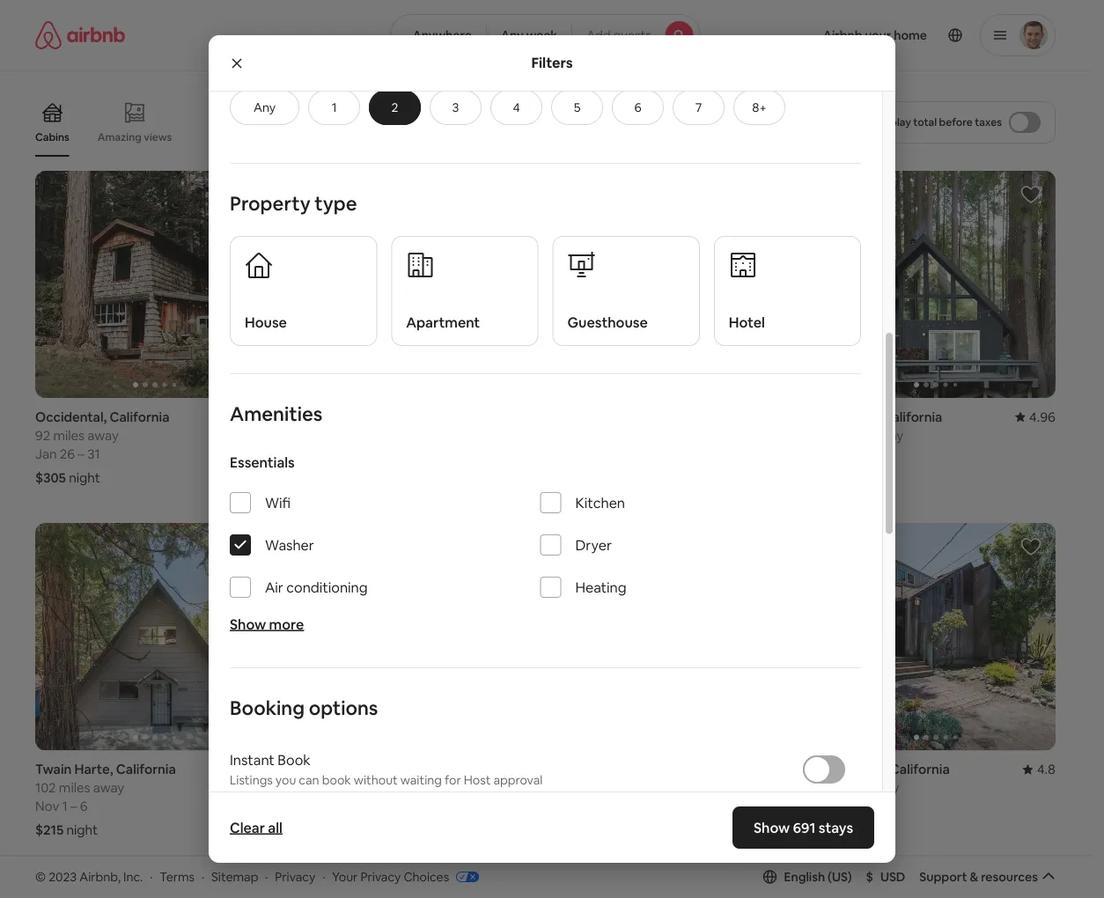 Task type: locate. For each thing, give the bounding box(es) containing it.
· right inc.
[[150, 869, 153, 885]]

any inside 'button'
[[501, 27, 524, 43]]

inc.
[[123, 869, 143, 885]]

1 vertical spatial show
[[505, 792, 537, 807]]

4.88 out of 5 average rating image
[[234, 761, 275, 778]]

106
[[296, 779, 317, 797], [556, 779, 577, 797]]

nov inside santa cruz, california 27 miles away nov 5 – 10 $330 night
[[817, 798, 841, 815]]

102
[[35, 779, 56, 797]]

1 horizontal spatial 5
[[844, 798, 851, 815]]

1 vertical spatial 1
[[62, 798, 68, 815]]

without
[[354, 773, 398, 789]]

night inside the twain harte, california 102 miles away nov 1 – 6 $215 night
[[66, 822, 98, 839]]

· left your
[[323, 869, 325, 885]]

4.97
[[509, 761, 535, 778]]

any button
[[230, 90, 300, 125]]

away up 31
[[88, 427, 119, 444]]

7 left 8+ element
[[696, 99, 702, 115]]

0 vertical spatial any
[[501, 27, 524, 43]]

miles inside occidental, california 92 miles away jan 26 – 31 $305 night
[[53, 427, 85, 444]]

5 inside santa cruz, california 27 miles away nov 5 – 10 $330 night
[[844, 798, 851, 815]]

7 inside button
[[696, 99, 702, 115]]

0 horizontal spatial show
[[230, 616, 266, 634]]

show for show more
[[230, 616, 266, 634]]

english (us)
[[785, 869, 852, 885]]

your privacy choices link
[[332, 869, 479, 886]]

1 vertical spatial any
[[254, 99, 276, 115]]

nov down 27
[[817, 798, 841, 815]]

5
[[574, 99, 581, 115], [844, 798, 851, 815]]

1 horizontal spatial 2
[[392, 99, 399, 115]]

night down 10
[[851, 822, 882, 839]]

privacy right your
[[361, 869, 401, 885]]

amazing
[[98, 130, 142, 144]]

booking options
[[230, 696, 378, 721]]

amenities
[[230, 401, 323, 427]]

omg!
[[211, 130, 239, 144]]

night right $215
[[66, 822, 98, 839]]

show left more
[[230, 616, 266, 634]]

1 horizontal spatial show
[[505, 792, 537, 807]]

1 106 from the left
[[296, 779, 317, 797]]

6 inside "button"
[[635, 99, 642, 115]]

miles inside the twain harte, california 102 miles away nov 1 – 6 $215 night
[[59, 779, 90, 797]]

6 down harte,
[[80, 798, 88, 815]]

away down cruz,
[[869, 779, 900, 797]]

privacy left your
[[275, 869, 316, 885]]

california
[[110, 408, 170, 426], [389, 408, 449, 426], [883, 408, 943, 426], [116, 761, 176, 778], [344, 761, 404, 778], [890, 761, 950, 778]]

0 vertical spatial 1
[[332, 99, 337, 115]]

show
[[230, 616, 266, 634], [505, 792, 537, 807], [754, 819, 790, 837]]

0 vertical spatial show
[[230, 616, 266, 634]]

nov down 102
[[35, 798, 59, 815]]

display
[[875, 115, 912, 129]]

1 horizontal spatial any
[[501, 27, 524, 43]]

night down 31
[[69, 469, 100, 486]]

instant
[[230, 751, 275, 769]]

0 vertical spatial 6
[[635, 99, 642, 115]]

7
[[696, 99, 702, 115], [343, 445, 350, 463]]

show left 691
[[754, 819, 790, 837]]

away down harte,
[[93, 779, 124, 797]]

2 down stinson in the left of the page
[[323, 445, 330, 463]]

add to wishlist: twain harte, california image
[[239, 537, 261, 558]]

add to wishlist: arnold, california image
[[239, 889, 261, 899]]

privacy
[[275, 869, 316, 885], [361, 869, 401, 885]]

add to wishlist: santa cruz, california image
[[1021, 537, 1042, 558]]

away right the book
[[354, 779, 385, 797]]

4.8
[[1037, 761, 1056, 778]]

0 horizontal spatial 6
[[80, 798, 88, 815]]

choices
[[404, 869, 449, 885]]

2 106 from the left
[[556, 779, 577, 797]]

stinson beach, california
[[296, 408, 449, 426]]

· right terms in the left bottom of the page
[[202, 869, 205, 885]]

7 button
[[673, 90, 725, 125]]

air conditioning
[[265, 579, 368, 597]]

0 horizontal spatial 106
[[296, 779, 317, 797]]

add guests button
[[572, 14, 701, 56]]

4.96
[[1030, 408, 1056, 426]]

2 horizontal spatial show
[[754, 819, 790, 837]]

1 left 2 button
[[332, 99, 337, 115]]

(us)
[[828, 869, 852, 885]]

group
[[35, 88, 754, 157], [35, 171, 275, 398], [296, 171, 535, 398], [556, 171, 796, 398], [817, 171, 1056, 398], [35, 523, 275, 751], [296, 523, 535, 751], [556, 523, 796, 751], [817, 523, 1056, 751], [35, 876, 275, 899], [296, 876, 535, 899], [556, 876, 796, 899], [817, 876, 1056, 899]]

santa cruz, california 27 miles away nov 5 – 10 $330 night
[[817, 761, 950, 839]]

$330
[[817, 822, 848, 839]]

1 · from the left
[[150, 869, 153, 885]]

· left privacy link
[[265, 869, 268, 885]]

1 inside the twain harte, california 102 miles away nov 1 – 6 $215 night
[[62, 798, 68, 815]]

california inside santa cruz, california 27 miles away nov 5 – 10 $330 night
[[890, 761, 950, 778]]

any left week
[[501, 27, 524, 43]]

7 down beach,
[[343, 445, 350, 463]]

4.98 out of 5 average rating image
[[234, 408, 275, 426]]

– down stinson in the left of the page
[[333, 445, 340, 463]]

2023
[[49, 869, 77, 885]]

1 horizontal spatial privacy
[[361, 869, 401, 885]]

add to wishlist: forestville, california image
[[760, 889, 782, 899]]

miles down santa
[[834, 779, 866, 797]]

add
[[587, 27, 611, 43]]

nov
[[296, 445, 320, 463], [817, 445, 841, 463], [35, 798, 59, 815], [817, 798, 841, 815]]

away inside santa cruz, california 27 miles away nov 5 – 10 $330 night
[[869, 779, 900, 797]]

– down harte,
[[71, 798, 77, 815]]

2
[[392, 99, 399, 115], [323, 445, 330, 463]]

1 horizontal spatial 6
[[635, 99, 642, 115]]

– left 10
[[854, 798, 861, 815]]

1 horizontal spatial 1
[[332, 99, 337, 115]]

0 vertical spatial 5
[[574, 99, 581, 115]]

any left the 1 button
[[254, 99, 276, 115]]

1 horizontal spatial 7
[[696, 99, 702, 115]]

2 vertical spatial show
[[754, 819, 790, 837]]

2 right the 1 button
[[392, 99, 399, 115]]

night down '30'
[[851, 469, 882, 486]]

– inside the twain harte, california 102 miles away nov 1 – 6 $215 night
[[71, 798, 77, 815]]

for
[[445, 773, 461, 789]]

add to wishlist: camp meeker, california image
[[500, 889, 521, 899]]

nov down 101
[[817, 445, 841, 463]]

book
[[322, 773, 351, 789]]

type
[[315, 191, 357, 216]]

5 left 6 "button"
[[574, 99, 581, 115]]

apartment button
[[391, 236, 539, 346]]

6 right 5 button at the top of page
[[635, 99, 642, 115]]

miles up 26
[[53, 427, 85, 444]]

None search field
[[391, 14, 701, 56]]

away inside cazadero, california 101 miles away nov 25 – 30 night
[[873, 427, 904, 444]]

4
[[513, 99, 520, 115]]

0 horizontal spatial 2
[[323, 445, 330, 463]]

– left 31
[[78, 445, 84, 463]]

filters
[[532, 54, 573, 72]]

691
[[793, 819, 816, 837]]

night inside cazadero, california 101 miles away nov 25 – 30 night
[[851, 469, 882, 486]]

25
[[844, 445, 859, 463]]

california inside arnold, california 106 miles away
[[344, 761, 404, 778]]

away inside occidental, california 92 miles away jan 26 – 31 $305 night
[[88, 427, 119, 444]]

3 button
[[430, 90, 482, 125]]

show inside button
[[505, 792, 537, 807]]

0 horizontal spatial 7
[[343, 445, 350, 463]]

0 vertical spatial 7
[[696, 99, 702, 115]]

occidental,
[[35, 408, 107, 426]]

4 button
[[491, 90, 543, 125]]

0 vertical spatial 2
[[392, 99, 399, 115]]

away
[[88, 427, 119, 444], [873, 427, 904, 444], [93, 779, 124, 797], [354, 779, 385, 797], [615, 779, 646, 797], [869, 779, 900, 797]]

hotel
[[729, 313, 765, 331]]

5 left 10
[[844, 798, 851, 815]]

essentials
[[230, 453, 295, 472]]

anywhere
[[413, 27, 472, 43]]

miles down arnold,
[[320, 779, 351, 797]]

away up '30'
[[873, 427, 904, 444]]

instant book listings you can book without waiting for host approval
[[230, 751, 543, 789]]

property
[[230, 191, 311, 216]]

0 horizontal spatial privacy
[[275, 869, 316, 885]]

miles
[[53, 427, 85, 444], [838, 427, 870, 444], [59, 779, 90, 797], [320, 779, 351, 797], [580, 779, 612, 797], [834, 779, 866, 797]]

–
[[78, 445, 84, 463], [333, 445, 340, 463], [861, 445, 868, 463], [71, 798, 77, 815], [854, 798, 861, 815]]

31
[[87, 445, 100, 463]]

jan
[[35, 445, 57, 463]]

4.98
[[248, 408, 275, 426]]

– right 25 at the right of the page
[[861, 445, 868, 463]]

can
[[299, 773, 319, 789]]

101
[[817, 427, 836, 444]]

california inside cazadero, california 101 miles away nov 25 – 30 night
[[883, 408, 943, 426]]

0 horizontal spatial any
[[254, 99, 276, 115]]

dryer
[[576, 536, 612, 554]]

1 vertical spatial 5
[[844, 798, 851, 815]]

your privacy choices
[[332, 869, 449, 885]]

english (us) button
[[763, 869, 852, 885]]

6
[[635, 99, 642, 115], [80, 798, 88, 815]]

usd
[[881, 869, 906, 885]]

show down approval
[[505, 792, 537, 807]]

8+
[[753, 99, 767, 115]]

3
[[452, 99, 459, 115]]

before
[[940, 115, 973, 129]]

support & resources button
[[920, 869, 1056, 885]]

1 button
[[308, 90, 360, 125]]

miles down harte,
[[59, 779, 90, 797]]

terms · sitemap · privacy
[[160, 869, 316, 885]]

apartment
[[406, 313, 480, 331]]

0 horizontal spatial 5
[[574, 99, 581, 115]]

show for show 691 stays
[[754, 819, 790, 837]]

waiting
[[401, 773, 442, 789]]

any inside button
[[254, 99, 276, 115]]

0 horizontal spatial 1
[[62, 798, 68, 815]]

1 vertical spatial 6
[[80, 798, 88, 815]]

host
[[464, 773, 491, 789]]

27
[[817, 779, 831, 797]]

6 inside the twain harte, california 102 miles away nov 1 – 6 $215 night
[[80, 798, 88, 815]]

nov inside cazadero, california 101 miles away nov 25 – 30 night
[[817, 445, 841, 463]]

any
[[501, 27, 524, 43], [254, 99, 276, 115]]

guesthouse
[[568, 313, 648, 331]]

1 up $215
[[62, 798, 68, 815]]

1 horizontal spatial 106
[[556, 779, 577, 797]]

miles up 25 at the right of the page
[[838, 427, 870, 444]]



Task type: describe. For each thing, give the bounding box(es) containing it.
5 button
[[552, 90, 603, 125]]

listings
[[230, 773, 273, 789]]

your
[[332, 869, 358, 885]]

– inside cazadero, california 101 miles away nov 25 – 30 night
[[861, 445, 868, 463]]

house button
[[230, 236, 377, 346]]

santa
[[817, 761, 852, 778]]

profile element
[[722, 0, 1056, 70]]

4.88
[[248, 761, 275, 778]]

resources
[[982, 869, 1039, 885]]

26
[[60, 445, 75, 463]]

booking
[[230, 696, 305, 721]]

miles inside cazadero, california 101 miles away nov 25 – 30 night
[[838, 427, 870, 444]]

any for any
[[254, 99, 276, 115]]

display total before taxes
[[875, 115, 1003, 129]]

show 691 stays link
[[733, 807, 875, 849]]

filters dialog
[[209, 0, 896, 899]]

miles inside arnold, california 106 miles away
[[320, 779, 351, 797]]

– inside occidental, california 92 miles away jan 26 – 31 $305 night
[[78, 445, 84, 463]]

cabins
[[35, 130, 69, 144]]

4.96 out of 5 average rating image
[[1016, 408, 1056, 426]]

california inside occidental, california 92 miles away jan 26 – 31 $305 night
[[110, 408, 170, 426]]

views
[[144, 130, 172, 144]]

5 inside button
[[574, 99, 581, 115]]

house
[[245, 313, 287, 331]]

106 miles away
[[556, 779, 646, 797]]

2 privacy from the left
[[361, 869, 401, 885]]

away inside arnold, california 106 miles away
[[354, 779, 385, 797]]

california inside the twain harte, california 102 miles away nov 1 – 6 $215 night
[[116, 761, 176, 778]]

twain harte, california 102 miles away nov 1 – 6 $215 night
[[35, 761, 176, 839]]

approval
[[494, 773, 543, 789]]

arnold, california 106 miles away
[[296, 761, 404, 797]]

cazadero, california 101 miles away nov 25 – 30 night
[[817, 408, 943, 486]]

2 inside button
[[392, 99, 399, 115]]

miles inside santa cruz, california 27 miles away nov 5 – 10 $330 night
[[834, 779, 866, 797]]

show more
[[230, 616, 304, 634]]

any for any week
[[501, 27, 524, 43]]

clear all
[[230, 819, 283, 837]]

92
[[35, 427, 50, 444]]

sitemap
[[212, 869, 258, 885]]

kitchen
[[576, 494, 625, 512]]

4.8 out of 5 average rating image
[[1023, 761, 1056, 778]]

options
[[309, 696, 378, 721]]

guests
[[614, 27, 652, 43]]

– inside santa cruz, california 27 miles away nov 5 – 10 $330 night
[[854, 798, 861, 815]]

support & resources
[[920, 869, 1039, 885]]

$305
[[35, 469, 66, 486]]

away right map
[[615, 779, 646, 797]]

show for show map
[[505, 792, 537, 807]]

stays
[[819, 819, 854, 837]]

2 · from the left
[[202, 869, 205, 885]]

add to wishlist: cazadero, california image
[[1021, 184, 1042, 205]]

8+ button
[[734, 90, 786, 125]]

guesthouse button
[[553, 236, 700, 346]]

clear
[[230, 819, 265, 837]]

airbnb,
[[79, 869, 121, 885]]

night inside santa cruz, california 27 miles away nov 5 – 10 $330 night
[[851, 822, 882, 839]]

support
[[920, 869, 968, 885]]

clear all button
[[221, 810, 291, 846]]

terms
[[160, 869, 195, 885]]

week
[[527, 27, 558, 43]]

occidental, california 92 miles away jan 26 – 31 $305 night
[[35, 408, 170, 486]]

4 · from the left
[[323, 869, 325, 885]]

all
[[268, 819, 283, 837]]

anywhere button
[[391, 14, 487, 56]]

any element
[[248, 99, 281, 115]]

remove from wishlist: occidental, california image
[[239, 184, 261, 205]]

book
[[278, 751, 311, 769]]

away inside the twain harte, california 102 miles away nov 1 – 6 $215 night
[[93, 779, 124, 797]]

none search field containing anywhere
[[391, 14, 701, 56]]

1 privacy from the left
[[275, 869, 316, 885]]

$
[[867, 869, 874, 885]]

106 inside arnold, california 106 miles away
[[296, 779, 317, 797]]

cruz,
[[855, 761, 888, 778]]

10
[[863, 798, 877, 815]]

wifi
[[265, 494, 291, 512]]

©
[[35, 869, 46, 885]]

group containing amazing views
[[35, 88, 754, 157]]

twain
[[35, 761, 72, 778]]

air
[[265, 579, 284, 597]]

8+ element
[[753, 99, 767, 115]]

1 vertical spatial 7
[[343, 445, 350, 463]]

© 2023 airbnb, inc. ·
[[35, 869, 153, 885]]

terms link
[[160, 869, 195, 885]]

you
[[276, 773, 296, 789]]

harte,
[[74, 761, 113, 778]]

2 button
[[369, 90, 421, 125]]

show 691 stays
[[754, 819, 854, 837]]

1 inside button
[[332, 99, 337, 115]]

amazing views
[[98, 130, 172, 144]]

3 · from the left
[[265, 869, 268, 885]]

heating
[[576, 579, 627, 597]]

4.97 out of 5 average rating image
[[494, 761, 535, 778]]

nov inside the twain harte, california 102 miles away nov 1 – 6 $215 night
[[35, 798, 59, 815]]

miles right map
[[580, 779, 612, 797]]

nov down stinson in the left of the page
[[296, 445, 320, 463]]

1 vertical spatial 2
[[323, 445, 330, 463]]

nov 2 – 7
[[296, 445, 350, 463]]

night inside occidental, california 92 miles away jan 26 – 31 $305 night
[[69, 469, 100, 486]]

$ usd
[[867, 869, 906, 885]]

map
[[539, 792, 565, 807]]

any week button
[[486, 14, 573, 56]]

conditioning
[[287, 579, 368, 597]]

add guests
[[587, 27, 652, 43]]

6 button
[[612, 90, 664, 125]]

taxes
[[975, 115, 1003, 129]]

washer
[[265, 536, 314, 554]]

cazadero,
[[817, 408, 880, 426]]

arnold,
[[296, 761, 341, 778]]



Task type: vqa. For each thing, say whether or not it's contained in the screenshot.


